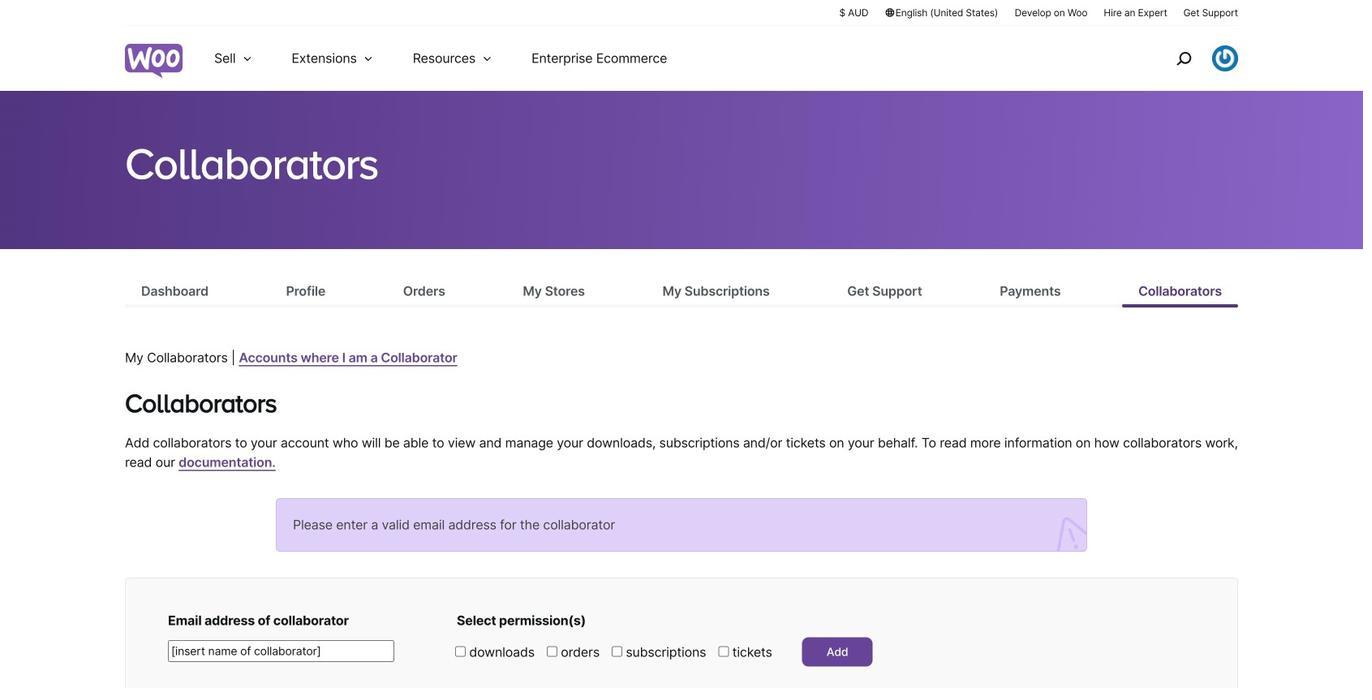 Task type: vqa. For each thing, say whether or not it's contained in the screenshot.
Open account menu image
yes



Task type: locate. For each thing, give the bounding box(es) containing it.
service navigation menu element
[[1142, 32, 1238, 85]]

None checkbox
[[455, 646, 466, 657], [547, 646, 557, 657], [612, 646, 622, 657], [718, 646, 729, 657], [455, 646, 466, 657], [547, 646, 557, 657], [612, 646, 622, 657], [718, 646, 729, 657]]

search image
[[1171, 45, 1197, 71]]



Task type: describe. For each thing, give the bounding box(es) containing it.
open account menu image
[[1212, 45, 1238, 71]]



